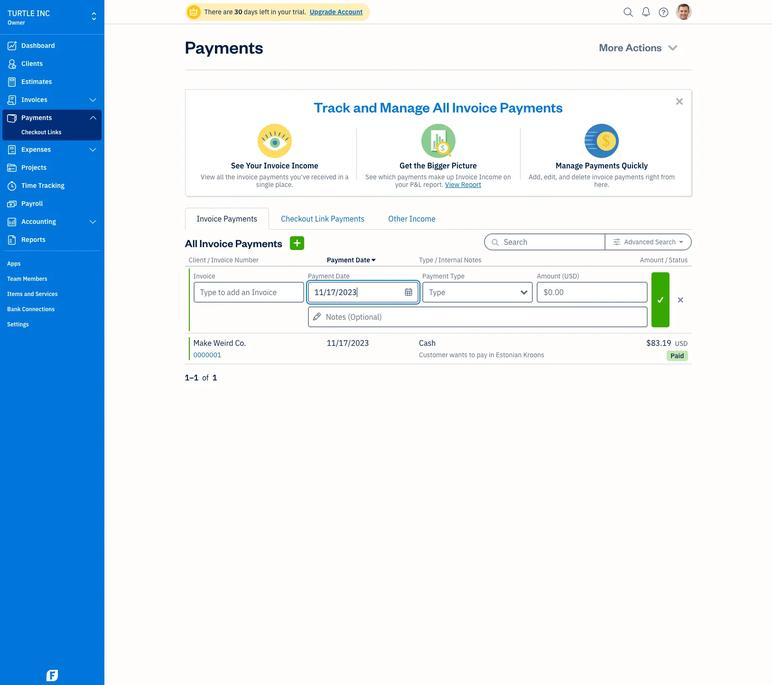 Task type: vqa. For each thing, say whether or not it's contained in the screenshot.
the right "invoice"
yes



Task type: locate. For each thing, give the bounding box(es) containing it.
type / internal notes
[[419, 256, 482, 265]]

payments down quickly
[[615, 173, 645, 181]]

client image
[[6, 59, 18, 69]]

freshbooks image
[[45, 671, 60, 682]]

3 / from the left
[[666, 256, 669, 265]]

0 vertical spatial type
[[419, 256, 434, 265]]

checkout links link
[[4, 127, 100, 138]]

payment type
[[423, 272, 465, 281]]

turtle inc owner
[[8, 9, 50, 26]]

estimates
[[21, 77, 52, 86]]

invoice inside see your invoice income view all the invoice payments you've received in a single place.
[[237, 173, 258, 181]]

checkout
[[21, 129, 46, 136], [281, 214, 314, 224]]

type
[[419, 256, 434, 265], [451, 272, 465, 281], [429, 288, 446, 297]]

in right left
[[271, 8, 277, 16]]

invoice inside manage payments quickly add, edit, and delete invoice payments right from here.
[[593, 173, 614, 181]]

1 horizontal spatial caretdown image
[[680, 238, 684, 246]]

/ right type button
[[435, 256, 438, 265]]

1 vertical spatial the
[[226, 173, 235, 181]]

client
[[189, 256, 206, 265]]

amount for amount (usd)
[[537, 272, 561, 281]]

advanced
[[625, 238, 654, 247]]

projects link
[[2, 160, 102, 177]]

2 vertical spatial in
[[489, 351, 495, 360]]

0 horizontal spatial payments
[[259, 173, 289, 181]]

get
[[400, 161, 412, 171]]

payment date down payment date "button"
[[308, 272, 350, 281]]

type up payment type at top
[[419, 256, 434, 265]]

all invoice payments
[[185, 237, 283, 250]]

payment date
[[327, 256, 371, 265], [308, 272, 350, 281]]

type button
[[419, 256, 434, 265]]

make weird co. 0000001
[[194, 339, 246, 360]]

2 horizontal spatial in
[[489, 351, 495, 360]]

1 vertical spatial income
[[480, 173, 503, 181]]

quickly
[[622, 161, 649, 171]]

1 vertical spatial your
[[396, 181, 409, 189]]

1 vertical spatial caretdown image
[[372, 257, 376, 264]]

crown image
[[189, 7, 199, 17]]

/ for internal
[[435, 256, 438, 265]]

type down internal at the right of the page
[[451, 272, 465, 281]]

2 / from the left
[[435, 256, 438, 265]]

in right the pay
[[489, 351, 495, 360]]

kroons
[[524, 351, 545, 360]]

all up the get the bigger picture on the right
[[433, 98, 450, 116]]

1 vertical spatial checkout
[[281, 214, 314, 224]]

see left your
[[231, 161, 244, 171]]

turtle
[[8, 9, 35, 18]]

0 horizontal spatial and
[[24, 291, 34, 298]]

see for your
[[231, 161, 244, 171]]

1 horizontal spatial /
[[435, 256, 438, 265]]

payments
[[259, 173, 289, 181], [398, 173, 427, 181], [615, 173, 645, 181]]

type inside dropdown button
[[429, 288, 446, 297]]

1 horizontal spatial your
[[396, 181, 409, 189]]

caretdown image
[[680, 238, 684, 246], [372, 257, 376, 264]]

time tracking
[[21, 181, 65, 190]]

estimate image
[[6, 77, 18, 87]]

the
[[414, 161, 426, 171], [226, 173, 235, 181]]

your inside see which payments make up invoice income on your p&l report.
[[396, 181, 409, 189]]

chevron large down image inside invoices link
[[89, 96, 97, 104]]

1 vertical spatial in
[[338, 173, 344, 181]]

2 horizontal spatial and
[[559, 173, 571, 181]]

checkout for checkout link payments
[[281, 214, 314, 224]]

view inside see your invoice income view all the invoice payments you've received in a single place.
[[201, 173, 215, 181]]

2 vertical spatial type
[[429, 288, 446, 297]]

checkout up 'expenses'
[[21, 129, 46, 136]]

1 vertical spatial all
[[185, 237, 198, 250]]

see inside see which payments make up invoice income on your p&l report.
[[366, 173, 377, 181]]

payroll
[[21, 200, 43, 208]]

and right items
[[24, 291, 34, 298]]

services
[[35, 291, 58, 298]]

1 horizontal spatial amount
[[641, 256, 664, 265]]

0 vertical spatial and
[[354, 98, 378, 116]]

wants
[[450, 351, 468, 360]]

and inside manage payments quickly add, edit, and delete invoice payments right from here.
[[559, 173, 571, 181]]

invoice for payments
[[593, 173, 614, 181]]

Invoice text field
[[195, 283, 303, 302]]

to
[[470, 351, 476, 360]]

type button
[[423, 282, 534, 303]]

1 invoice from the left
[[237, 173, 258, 181]]

0 vertical spatial checkout
[[21, 129, 46, 136]]

income
[[292, 161, 319, 171], [480, 173, 503, 181], [410, 214, 436, 224]]

payments inside see which payments make up invoice income on your p&l report.
[[398, 173, 427, 181]]

0 vertical spatial all
[[433, 98, 450, 116]]

here.
[[595, 181, 610, 189]]

dashboard image
[[6, 41, 18, 51]]

payments inside manage payments quickly add, edit, and delete invoice payments right from here.
[[586, 161, 621, 171]]

0 horizontal spatial checkout
[[21, 129, 46, 136]]

invoice payments link
[[185, 208, 270, 230]]

1 horizontal spatial and
[[354, 98, 378, 116]]

/ for invoice
[[208, 256, 210, 265]]

get the bigger picture image
[[422, 124, 456, 158]]

chevron large down image down payroll link
[[89, 219, 97, 226]]

0 horizontal spatial view
[[201, 173, 215, 181]]

the right get
[[414, 161, 426, 171]]

income right other
[[410, 214, 436, 224]]

reports
[[21, 236, 46, 244]]

connections
[[22, 306, 55, 313]]

track and manage all invoice payments
[[314, 98, 563, 116]]

payment down payment date "button"
[[308, 272, 335, 281]]

see inside see your invoice income view all the invoice payments you've received in a single place.
[[231, 161, 244, 171]]

payment date button
[[327, 256, 376, 265]]

other income link
[[377, 208, 448, 230]]

there are 30 days left in your trial. upgrade account
[[205, 8, 363, 16]]

0 horizontal spatial your
[[278, 8, 291, 16]]

income up you've
[[292, 161, 319, 171]]

1 chevron large down image from the top
[[89, 96, 97, 104]]

see left which
[[366, 173, 377, 181]]

0 vertical spatial caretdown image
[[680, 238, 684, 246]]

date up the payment date in mm/dd/yyyy format "text field"
[[356, 256, 371, 265]]

(usd)
[[563, 272, 580, 281]]

add,
[[529, 173, 543, 181]]

2 vertical spatial and
[[24, 291, 34, 298]]

manage
[[380, 98, 430, 116], [556, 161, 584, 171]]

close image
[[675, 96, 686, 107]]

view right make
[[446, 181, 460, 189]]

all
[[217, 173, 224, 181]]

days
[[244, 8, 258, 16]]

1 horizontal spatial income
[[410, 214, 436, 224]]

bigger
[[428, 161, 450, 171]]

caretdown image right the search
[[680, 238, 684, 246]]

1 vertical spatial payment date
[[308, 272, 350, 281]]

0 vertical spatial date
[[356, 256, 371, 265]]

caretdown image inside advanced search dropdown button
[[680, 238, 684, 246]]

all up client
[[185, 237, 198, 250]]

checkout links
[[21, 129, 61, 136]]

0 horizontal spatial invoice
[[237, 173, 258, 181]]

1–1
[[185, 373, 199, 383]]

$83.19
[[647, 339, 672, 348]]

1 horizontal spatial payments
[[398, 173, 427, 181]]

chevron large down image for accounting
[[89, 219, 97, 226]]

notifications image
[[639, 2, 654, 21]]

1 vertical spatial and
[[559, 173, 571, 181]]

co.
[[235, 339, 246, 348]]

client / invoice number
[[189, 256, 259, 265]]

upgrade
[[310, 8, 336, 16]]

invoice down your
[[237, 173, 258, 181]]

chart image
[[6, 218, 18, 227]]

in for cash
[[489, 351, 495, 360]]

chevron large down image down estimates link
[[89, 96, 97, 104]]

payment date up the payment date in mm/dd/yyyy format "text field"
[[327, 256, 371, 265]]

see
[[231, 161, 244, 171], [366, 173, 377, 181]]

1 vertical spatial see
[[366, 173, 377, 181]]

chevron large down image for payments
[[89, 114, 97, 122]]

checkout link payments
[[281, 214, 365, 224]]

0 horizontal spatial /
[[208, 256, 210, 265]]

your left p&l
[[396, 181, 409, 189]]

notes
[[464, 256, 482, 265]]

1 horizontal spatial manage
[[556, 161, 584, 171]]

3 payments from the left
[[615, 173, 645, 181]]

2 vertical spatial income
[[410, 214, 436, 224]]

caretdown image inside payment date "button"
[[372, 257, 376, 264]]

payments down your
[[259, 173, 289, 181]]

status
[[669, 256, 689, 265]]

search image
[[622, 5, 637, 19]]

0 horizontal spatial date
[[336, 272, 350, 281]]

members
[[23, 276, 47, 283]]

view left all
[[201, 173, 215, 181]]

type down payment type at top
[[429, 288, 446, 297]]

2 horizontal spatial payments
[[615, 173, 645, 181]]

1 payments from the left
[[259, 173, 289, 181]]

a
[[345, 173, 349, 181]]

time tracking link
[[2, 178, 102, 195]]

date down payment date "button"
[[336, 272, 350, 281]]

your
[[278, 8, 291, 16], [396, 181, 409, 189]]

dashboard
[[21, 41, 55, 50]]

the right all
[[226, 173, 235, 181]]

see for which
[[366, 173, 377, 181]]

chevron large down image
[[89, 96, 97, 104], [89, 114, 97, 122], [89, 146, 97, 154], [89, 219, 97, 226]]

2 horizontal spatial /
[[666, 256, 669, 265]]

Payment date in MM/DD/YYYY format text field
[[308, 282, 419, 303]]

settings
[[7, 321, 29, 328]]

weird
[[214, 339, 234, 348]]

settings link
[[2, 317, 102, 332]]

1 horizontal spatial in
[[338, 173, 344, 181]]

1 horizontal spatial all
[[433, 98, 450, 116]]

Search text field
[[504, 235, 590, 250]]

chevron large down image for expenses
[[89, 146, 97, 154]]

1 vertical spatial manage
[[556, 161, 584, 171]]

chevron large down image inside the expenses link
[[89, 146, 97, 154]]

delete
[[572, 173, 591, 181]]

see which payments make up invoice income on your p&l report.
[[366, 173, 512, 189]]

in left a
[[338, 173, 344, 181]]

payments for income
[[259, 173, 289, 181]]

amount down advanced search
[[641, 256, 664, 265]]

0 horizontal spatial amount
[[537, 272, 561, 281]]

payments inside see your invoice income view all the invoice payments you've received in a single place.
[[259, 173, 289, 181]]

2 payments from the left
[[398, 173, 427, 181]]

4 chevron large down image from the top
[[89, 219, 97, 226]]

0 vertical spatial in
[[271, 8, 277, 16]]

checkout for checkout links
[[21, 129, 46, 136]]

in inside the 'cash customer wants to pay in estonian kroons'
[[489, 351, 495, 360]]

checkout up the add a new payment icon
[[281, 214, 314, 224]]

1 vertical spatial amount
[[537, 272, 561, 281]]

0000001
[[194, 351, 222, 360]]

checkout inside the main element
[[21, 129, 46, 136]]

items and services link
[[2, 287, 102, 301]]

3 chevron large down image from the top
[[89, 146, 97, 154]]

1 horizontal spatial checkout
[[281, 214, 314, 224]]

2 chevron large down image from the top
[[89, 114, 97, 122]]

0 horizontal spatial see
[[231, 161, 244, 171]]

project image
[[6, 163, 18, 173]]

/ right client
[[208, 256, 210, 265]]

0 vertical spatial see
[[231, 161, 244, 171]]

0 horizontal spatial caretdown image
[[372, 257, 376, 264]]

1 horizontal spatial invoice
[[593, 173, 614, 181]]

1 / from the left
[[208, 256, 210, 265]]

bank
[[7, 306, 21, 313]]

amount left (usd)
[[537, 272, 561, 281]]

payments down get
[[398, 173, 427, 181]]

0 horizontal spatial the
[[226, 173, 235, 181]]

chevron large down image down checkout links link
[[89, 146, 97, 154]]

2 invoice from the left
[[593, 173, 614, 181]]

payment image
[[6, 114, 18, 123]]

caretdown image up the payment date in mm/dd/yyyy format "text field"
[[372, 257, 376, 264]]

0 vertical spatial the
[[414, 161, 426, 171]]

0 vertical spatial your
[[278, 8, 291, 16]]

2 horizontal spatial income
[[480, 173, 503, 181]]

invoice for your
[[237, 173, 258, 181]]

Notes (Optional) text field
[[308, 307, 648, 328]]

and inside the main element
[[24, 291, 34, 298]]

income left on at right
[[480, 173, 503, 181]]

payments inside manage payments quickly add, edit, and delete invoice payments right from here.
[[615, 173, 645, 181]]

1 horizontal spatial see
[[366, 173, 377, 181]]

0 horizontal spatial income
[[292, 161, 319, 171]]

track
[[314, 98, 351, 116]]

and right edit,
[[559, 173, 571, 181]]

0 vertical spatial manage
[[380, 98, 430, 116]]

of
[[202, 373, 209, 383]]

view
[[201, 173, 215, 181], [446, 181, 460, 189]]

0 vertical spatial income
[[292, 161, 319, 171]]

1 horizontal spatial date
[[356, 256, 371, 265]]

invoice right the delete
[[593, 173, 614, 181]]

0 horizontal spatial in
[[271, 8, 277, 16]]

income inside see your invoice income view all the invoice payments you've received in a single place.
[[292, 161, 319, 171]]

and right track
[[354, 98, 378, 116]]

/ left status
[[666, 256, 669, 265]]

$83.19 usd paid
[[647, 339, 689, 361]]

see your invoice income image
[[258, 124, 292, 158]]

invoice inside see your invoice income view all the invoice payments you've received in a single place.
[[264, 161, 290, 171]]

your left trial.
[[278, 8, 291, 16]]

advanced search button
[[606, 235, 691, 250]]

invoice inside see which payments make up invoice income on your p&l report.
[[456, 173, 478, 181]]

report image
[[6, 236, 18, 245]]

see your invoice income view all the invoice payments you've received in a single place.
[[201, 161, 349, 189]]

1–1 of 1
[[185, 373, 217, 383]]

0 vertical spatial amount
[[641, 256, 664, 265]]

all
[[433, 98, 450, 116], [185, 237, 198, 250]]

invoice
[[237, 173, 258, 181], [593, 173, 614, 181]]

0 vertical spatial payment date
[[327, 256, 371, 265]]

chevron large down image up checkout links link
[[89, 114, 97, 122]]



Task type: describe. For each thing, give the bounding box(es) containing it.
right
[[646, 173, 660, 181]]

accounting link
[[2, 214, 102, 231]]

payments link
[[2, 110, 102, 127]]

clients link
[[2, 56, 102, 73]]

/ for status
[[666, 256, 669, 265]]

type for type / internal notes
[[419, 256, 434, 265]]

main element
[[0, 0, 128, 686]]

owner
[[8, 19, 25, 26]]

edit,
[[545, 173, 558, 181]]

projects
[[21, 163, 47, 172]]

make
[[429, 173, 445, 181]]

30
[[235, 8, 243, 16]]

other
[[389, 214, 408, 224]]

apps
[[7, 260, 21, 267]]

single
[[256, 181, 274, 189]]

view report
[[446, 181, 482, 189]]

type for type
[[429, 288, 446, 297]]

go to help image
[[657, 5, 672, 19]]

upgrade account link
[[308, 8, 363, 16]]

1 vertical spatial type
[[451, 272, 465, 281]]

1 horizontal spatial the
[[414, 161, 426, 171]]

amount for amount / status
[[641, 256, 664, 265]]

items and services
[[7, 291, 58, 298]]

in inside see your invoice income view all the invoice payments you've received in a single place.
[[338, 173, 344, 181]]

invoices
[[21, 95, 47, 104]]

trial.
[[293, 8, 307, 16]]

chevron large down image for invoices
[[89, 96, 97, 104]]

number
[[235, 256, 259, 265]]

payment down type button
[[423, 272, 449, 281]]

pay
[[477, 351, 488, 360]]

payments for add,
[[615, 173, 645, 181]]

and for services
[[24, 291, 34, 298]]

11/17/2023
[[327, 339, 370, 348]]

report.
[[424, 181, 444, 189]]

on
[[504, 173, 512, 181]]

you've
[[291, 173, 310, 181]]

settings image
[[614, 238, 621, 246]]

cash customer wants to pay in estonian kroons
[[419, 339, 545, 360]]

internal
[[439, 256, 463, 265]]

1 vertical spatial date
[[336, 272, 350, 281]]

time
[[21, 181, 37, 190]]

amount button
[[641, 256, 664, 265]]

0 horizontal spatial manage
[[380, 98, 430, 116]]

expense image
[[6, 145, 18, 155]]

up
[[447, 173, 455, 181]]

0000001 link
[[194, 350, 222, 360]]

payments inside the main element
[[21, 114, 52, 122]]

1
[[213, 373, 217, 383]]

p&l
[[410, 181, 422, 189]]

dashboard link
[[2, 38, 102, 55]]

chevrondown image
[[667, 40, 680, 54]]

apps link
[[2, 257, 102, 271]]

advanced search
[[625, 238, 677, 247]]

amount (usd)
[[537, 272, 580, 281]]

bank connections
[[7, 306, 55, 313]]

team members
[[7, 276, 47, 283]]

estimates link
[[2, 74, 102, 91]]

actions
[[626, 40, 662, 54]]

payment up the payment date in mm/dd/yyyy format "text field"
[[327, 256, 355, 265]]

save image
[[653, 294, 669, 306]]

other income
[[389, 214, 436, 224]]

make
[[194, 339, 212, 348]]

in for there
[[271, 8, 277, 16]]

money image
[[6, 200, 18, 209]]

link
[[315, 214, 329, 224]]

reports link
[[2, 232, 102, 249]]

account
[[338, 8, 363, 16]]

invoice image
[[6, 95, 18, 105]]

add a new payment image
[[293, 237, 302, 249]]

links
[[48, 129, 61, 136]]

clients
[[21, 59, 43, 68]]

cancel image
[[673, 295, 690, 306]]

picture
[[452, 161, 477, 171]]

team members link
[[2, 272, 102, 286]]

there
[[205, 8, 222, 16]]

timer image
[[6, 181, 18, 191]]

income inside see which payments make up invoice income on your p&l report.
[[480, 173, 503, 181]]

team
[[7, 276, 21, 283]]

which
[[379, 173, 396, 181]]

usd
[[676, 340, 689, 348]]

payroll link
[[2, 196, 102, 213]]

inc
[[37, 9, 50, 18]]

cash
[[419, 339, 436, 348]]

and for manage
[[354, 98, 378, 116]]

items
[[7, 291, 23, 298]]

expenses
[[21, 145, 51, 154]]

the inside see your invoice income view all the invoice payments you've received in a single place.
[[226, 173, 235, 181]]

manage inside manage payments quickly add, edit, and delete invoice payments right from here.
[[556, 161, 584, 171]]

search
[[656, 238, 677, 247]]

estonian
[[496, 351, 522, 360]]

manage payments quickly image
[[585, 124, 620, 158]]

left
[[260, 8, 270, 16]]

customer
[[419, 351, 448, 360]]

invoice payments
[[197, 214, 258, 224]]

get the bigger picture
[[400, 161, 477, 171]]

expenses link
[[2, 142, 102, 159]]

more actions
[[600, 40, 662, 54]]

1 horizontal spatial view
[[446, 181, 460, 189]]

0 horizontal spatial all
[[185, 237, 198, 250]]

amount / status
[[641, 256, 689, 265]]

Amount (USD) text field
[[537, 282, 648, 303]]



